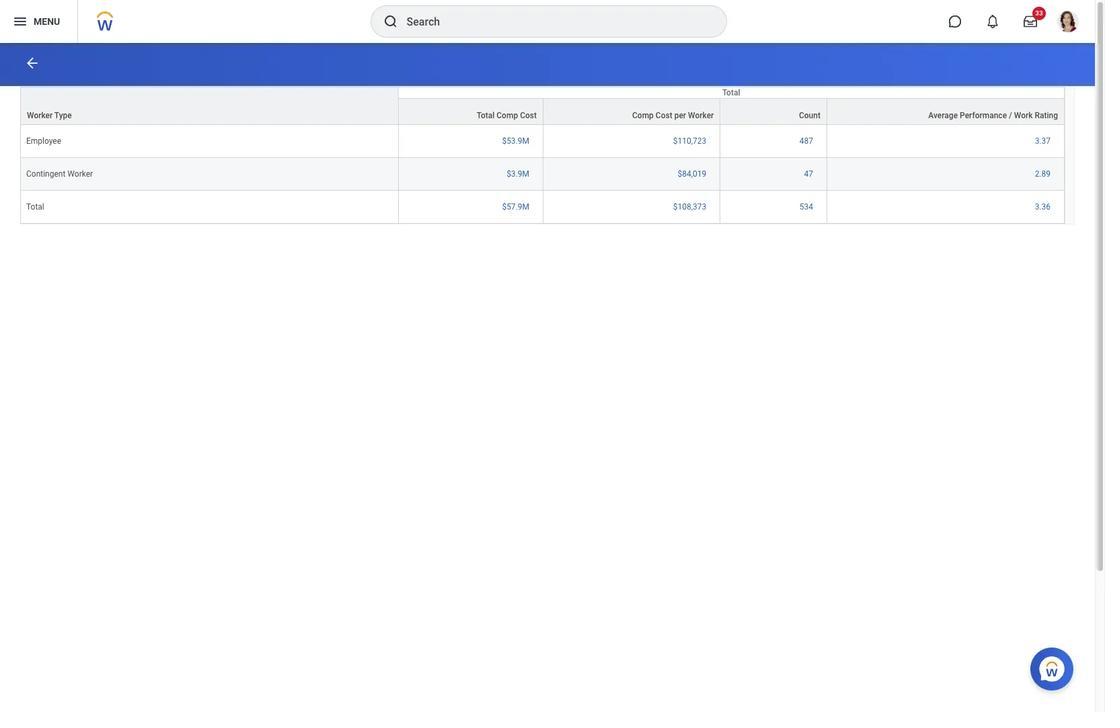 Task type: describe. For each thing, give the bounding box(es) containing it.
$84,019
[[678, 169, 706, 179]]

row containing contingent worker
[[20, 158, 1065, 191]]

$108,373 button
[[673, 202, 708, 213]]

performance
[[960, 111, 1007, 120]]

33 button
[[1016, 7, 1046, 36]]

justify image
[[12, 13, 28, 30]]

rating
[[1035, 111, 1058, 120]]

average performance / work rating
[[928, 111, 1058, 120]]

count button
[[721, 99, 826, 124]]

average performance / work rating button
[[827, 99, 1064, 124]]

3.37
[[1035, 137, 1051, 146]]

487 button
[[799, 136, 815, 147]]

3.36
[[1035, 202, 1051, 212]]

534 button
[[799, 202, 815, 213]]

$3.9m button
[[507, 169, 531, 180]]

$57.9m button
[[502, 202, 531, 213]]

3.37 button
[[1035, 136, 1053, 147]]

average
[[928, 111, 958, 120]]

3.36 button
[[1035, 202, 1053, 213]]

total comp cost button
[[399, 99, 543, 124]]

total for 'total' element
[[26, 202, 44, 212]]

notifications large image
[[986, 15, 999, 28]]

previous page image
[[24, 55, 40, 71]]

2.89
[[1035, 169, 1051, 179]]

2.89 button
[[1035, 169, 1053, 180]]

type
[[54, 111, 72, 120]]

$110,723
[[673, 137, 706, 146]]

main content containing total
[[0, 43, 1095, 231]]

comp cost per worker button
[[543, 99, 720, 124]]

$3.9m
[[507, 169, 529, 179]]

33
[[1035, 9, 1043, 17]]

profile logan mcneil image
[[1057, 11, 1079, 35]]

Search Workday  search field
[[407, 7, 698, 36]]

$53.9m button
[[502, 136, 531, 147]]

inbox large image
[[1024, 15, 1037, 28]]

$108,373
[[673, 202, 706, 212]]

5 row from the top
[[20, 191, 1065, 224]]

search image
[[382, 13, 398, 30]]

total element
[[26, 200, 44, 212]]

employee element
[[26, 134, 61, 146]]

$110,723 button
[[673, 136, 708, 147]]

work
[[1014, 111, 1033, 120]]

worker inside worker type popup button
[[27, 111, 53, 120]]

$57.9m
[[502, 202, 529, 212]]



Task type: locate. For each thing, give the bounding box(es) containing it.
comp inside 'popup button'
[[497, 111, 518, 120]]

contingent worker
[[26, 169, 93, 179]]

1 row from the top
[[20, 87, 1065, 125]]

534
[[799, 202, 813, 212]]

2 horizontal spatial total
[[722, 88, 740, 98]]

menu button
[[0, 0, 78, 43]]

2 cost from the left
[[656, 111, 672, 120]]

cost left per
[[656, 111, 672, 120]]

0 horizontal spatial worker
[[27, 111, 53, 120]]

$53.9m
[[502, 137, 529, 146]]

row
[[20, 87, 1065, 125], [20, 98, 1065, 125], [20, 125, 1065, 158], [20, 158, 1065, 191], [20, 191, 1065, 224]]

worker left type
[[27, 111, 53, 120]]

worker
[[27, 111, 53, 120], [688, 111, 714, 120], [67, 169, 93, 179]]

row containing employee
[[20, 125, 1065, 158]]

contingent
[[26, 169, 65, 179]]

contingent worker element
[[26, 167, 93, 179]]

1 horizontal spatial comp
[[632, 111, 654, 120]]

1 comp from the left
[[497, 111, 518, 120]]

0 horizontal spatial total
[[26, 202, 44, 212]]

3 row from the top
[[20, 125, 1065, 158]]

per
[[674, 111, 686, 120]]

1 cost from the left
[[520, 111, 537, 120]]

2 vertical spatial total
[[26, 202, 44, 212]]

worker type
[[27, 111, 72, 120]]

2 comp from the left
[[632, 111, 654, 120]]

1 horizontal spatial total
[[477, 111, 495, 120]]

total
[[722, 88, 740, 98], [477, 111, 495, 120], [26, 202, 44, 212]]

47
[[804, 169, 813, 179]]

total inside total comp cost 'popup button'
[[477, 111, 495, 120]]

total button
[[399, 87, 1064, 98]]

cost inside 'popup button'
[[520, 111, 537, 120]]

487
[[799, 137, 813, 146]]

comp inside popup button
[[632, 111, 654, 120]]

0 horizontal spatial comp
[[497, 111, 518, 120]]

cost inside popup button
[[656, 111, 672, 120]]

worker inside comp cost per worker popup button
[[688, 111, 714, 120]]

worker right contingent on the left
[[67, 169, 93, 179]]

1 horizontal spatial worker
[[67, 169, 93, 179]]

4 row from the top
[[20, 158, 1065, 191]]

0 horizontal spatial cost
[[520, 111, 537, 120]]

worker inside contingent worker element
[[67, 169, 93, 179]]

/
[[1009, 111, 1012, 120]]

total comp cost
[[477, 111, 537, 120]]

1 vertical spatial total
[[477, 111, 495, 120]]

cost
[[520, 111, 537, 120], [656, 111, 672, 120]]

menu
[[34, 16, 60, 27]]

row containing total comp cost
[[20, 98, 1065, 125]]

comp
[[497, 111, 518, 120], [632, 111, 654, 120]]

comp up $53.9m
[[497, 111, 518, 120]]

cost up $53.9m button
[[520, 111, 537, 120]]

$84,019 button
[[678, 169, 708, 180]]

worker right per
[[688, 111, 714, 120]]

comp left per
[[632, 111, 654, 120]]

total inside total popup button
[[722, 88, 740, 98]]

2 horizontal spatial worker
[[688, 111, 714, 120]]

worker type button
[[21, 87, 398, 124]]

total for total comp cost
[[477, 111, 495, 120]]

count
[[799, 111, 820, 120]]

employee
[[26, 137, 61, 146]]

2 row from the top
[[20, 98, 1065, 125]]

1 horizontal spatial cost
[[656, 111, 672, 120]]

main content
[[0, 43, 1095, 231]]

comp cost per worker
[[632, 111, 714, 120]]

47 button
[[804, 169, 815, 180]]

0 vertical spatial total
[[722, 88, 740, 98]]



Task type: vqa. For each thing, say whether or not it's contained in the screenshot.
Status
no



